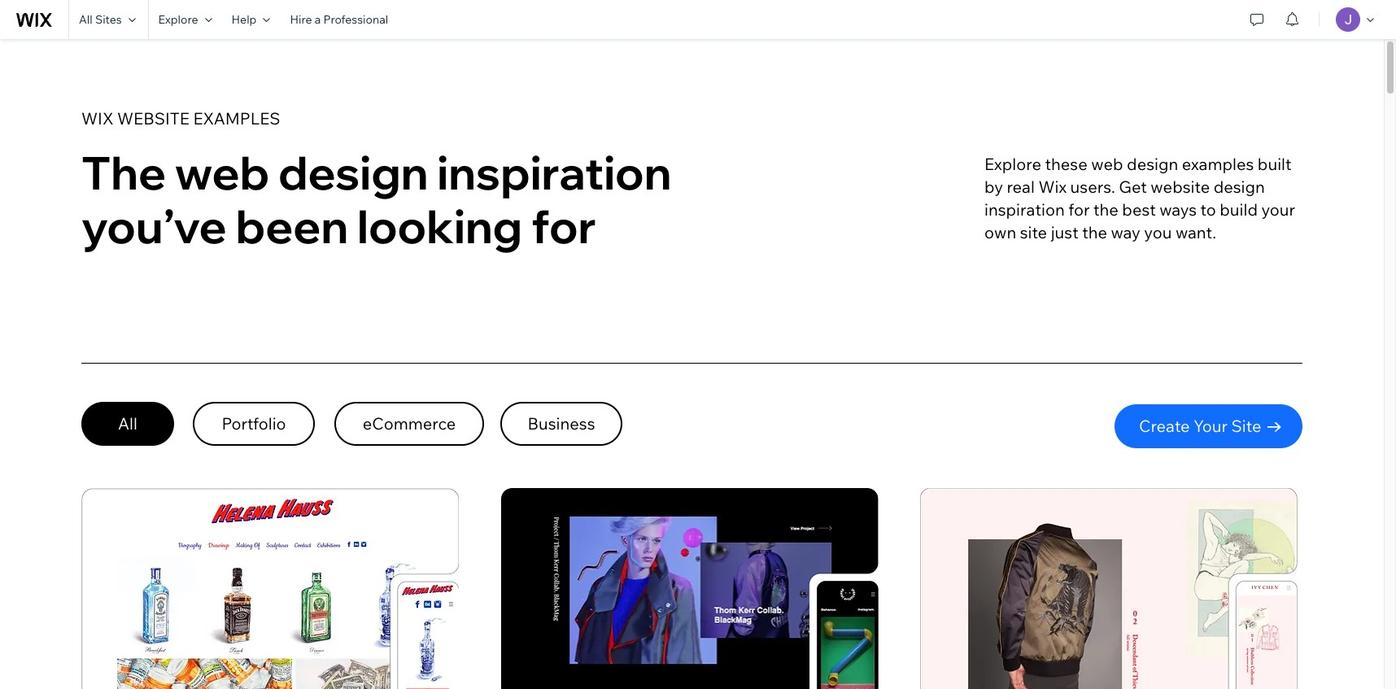 Task type: vqa. For each thing, say whether or not it's contained in the screenshot.
the Hide menu button
no



Task type: describe. For each thing, give the bounding box(es) containing it.
all sites
[[79, 12, 122, 27]]

hire a professional
[[290, 12, 388, 27]]

a
[[315, 12, 321, 27]]

hire a professional link
[[280, 0, 398, 39]]



Task type: locate. For each thing, give the bounding box(es) containing it.
professional
[[323, 12, 388, 27]]

all
[[79, 12, 93, 27]]

hire
[[290, 12, 312, 27]]

help button
[[222, 0, 280, 39]]

help
[[232, 12, 257, 27]]

sites
[[95, 12, 122, 27]]

explore
[[158, 12, 198, 27]]



